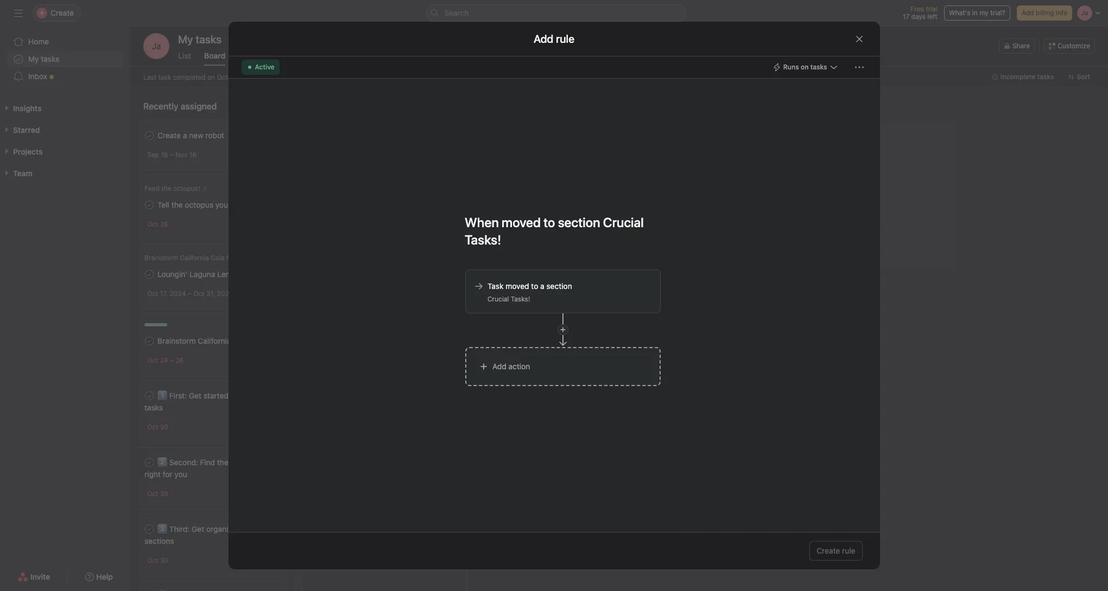 Task type: describe. For each thing, give the bounding box(es) containing it.
2 2024 from the left
[[217, 290, 233, 298]]

new
[[189, 131, 203, 140]]

free
[[911, 5, 924, 13]]

3️⃣
[[157, 525, 167, 534]]

tell
[[157, 200, 169, 210]]

1 horizontal spatial you
[[215, 200, 228, 210]]

laguna
[[190, 270, 215, 279]]

ja button
[[143, 33, 169, 59]]

completed image for 1️⃣ first: get started using my tasks
[[143, 390, 156, 403]]

completed image for brainstorm california cola flavors
[[143, 335, 156, 348]]

what's in my trial?
[[949, 9, 1006, 17]]

2️⃣
[[157, 458, 167, 468]]

search
[[444, 8, 469, 17]]

oct left 31,
[[193, 290, 205, 298]]

board link
[[204, 51, 225, 66]]

my inside 1️⃣ first: get started using my tasks
[[252, 392, 262, 401]]

list
[[178, 51, 191, 60]]

1 horizontal spatial a
[[540, 282, 544, 291]]

– for 26
[[170, 357, 174, 365]]

3️⃣ third: get organized with sections
[[144, 525, 258, 546]]

feed the octopus!
[[144, 185, 200, 193]]

oct down 1️⃣
[[147, 424, 158, 432]]

find
[[200, 458, 215, 468]]

oct up 1️⃣
[[147, 357, 158, 365]]

active
[[255, 63, 275, 71]]

0 vertical spatial 24
[[230, 73, 238, 81]]

what's in my trial? button
[[944, 5, 1011, 21]]

crucial
[[487, 295, 509, 303]]

completed checkbox for 2️⃣ second: find the layout that's right for you
[[143, 457, 156, 470]]

lime
[[243, 270, 260, 279]]

organized
[[206, 525, 241, 534]]

octopus!
[[173, 185, 200, 193]]

my tasks link
[[7, 51, 124, 68]]

1 vertical spatial brainstorm
[[157, 337, 196, 346]]

3 30 from the top
[[160, 557, 168, 565]]

1 vertical spatial flavors
[[251, 337, 274, 346]]

sections
[[144, 537, 174, 546]]

get for started
[[189, 392, 201, 401]]

1 vertical spatial brainstorm california cola flavors
[[157, 337, 274, 346]]

completed checkbox for tell the octopus you love them
[[143, 199, 156, 212]]

oct down right
[[147, 490, 158, 499]]

oct 30 for tasks
[[147, 424, 168, 432]]

the for octopus
[[171, 200, 183, 210]]

started
[[203, 392, 229, 401]]

the for octopus!
[[161, 185, 171, 193]]

share button
[[999, 39, 1035, 54]]

runs on tasks
[[784, 63, 827, 71]]

invite
[[30, 573, 50, 582]]

loungin'
[[157, 270, 188, 279]]

17,
[[160, 290, 168, 298]]

add another trigger image
[[560, 327, 566, 333]]

files
[[284, 51, 300, 60]]

1 vertical spatial california
[[198, 337, 231, 346]]

section
[[546, 282, 572, 291]]

free trial 17 days left
[[903, 5, 938, 21]]

using
[[231, 392, 250, 401]]

last task completed on oct 24
[[143, 73, 238, 81]]

oct 24 – 26
[[147, 357, 184, 365]]

oct 30 for right
[[147, 490, 168, 499]]

tasks inside 1️⃣ first: get started using my tasks
[[144, 403, 163, 413]]

0 horizontal spatial on
[[207, 73, 215, 81]]

left
[[928, 12, 938, 21]]

Add a name for this rule text field
[[458, 210, 661, 252]]

first:
[[169, 392, 187, 401]]

inbox
[[28, 72, 47, 81]]

1️⃣
[[157, 392, 167, 401]]

completed checkbox for create a new robot
[[143, 129, 156, 142]]

to
[[531, 282, 538, 291]]

love
[[230, 200, 244, 210]]

oct down tell
[[147, 220, 158, 229]]

home
[[28, 37, 49, 46]]

completed image for tell the octopus you love them
[[143, 199, 156, 212]]

tasks inside dropdown button
[[811, 63, 827, 71]]

create rule
[[817, 547, 856, 556]]

task
[[487, 282, 503, 291]]

board
[[204, 51, 225, 60]]

oct 30 button for tasks
[[147, 424, 168, 432]]

global element
[[0, 27, 130, 92]]

runs
[[784, 63, 799, 71]]

completed
[[173, 73, 206, 81]]

layout
[[231, 458, 252, 468]]

0 horizontal spatial cola
[[211, 254, 225, 262]]

1️⃣ first: get started using my tasks
[[144, 392, 262, 413]]

0 vertical spatial brainstorm
[[144, 254, 178, 262]]

0 horizontal spatial 26
[[160, 220, 168, 229]]

add billing info
[[1022, 9, 1068, 17]]

my inside my tasks link
[[28, 54, 39, 64]]

oct 26 button
[[147, 220, 168, 229]]

search list box
[[426, 4, 687, 22]]

completed image for create a new robot
[[143, 129, 156, 142]]

invite button
[[10, 568, 57, 588]]

tell the octopus you love them
[[157, 200, 264, 210]]

loungin' laguna lemon lime
[[157, 270, 260, 279]]

tasks!
[[511, 295, 530, 303]]

31,
[[206, 290, 215, 298]]

them
[[246, 200, 264, 210]]

create a new robot
[[157, 131, 224, 140]]

for
[[163, 470, 172, 480]]

oct 30 button for right
[[147, 490, 168, 499]]

task
[[158, 73, 171, 81]]

0 horizontal spatial 24
[[160, 357, 168, 365]]

30 for right
[[160, 490, 168, 499]]

task moved to a section
[[487, 282, 572, 291]]

1 16 from the left
[[161, 151, 168, 159]]

feed
[[144, 185, 160, 193]]

trial?
[[991, 9, 1006, 17]]

nov
[[176, 151, 188, 159]]

second:
[[169, 458, 198, 468]]

oct 17, 2024 – oct 31, 2024
[[147, 290, 233, 298]]

add action
[[492, 362, 530, 371]]

lemon
[[217, 270, 241, 279]]

add for add billing info
[[1022, 9, 1034, 17]]

3 oct 30 from the top
[[147, 557, 168, 565]]

1 horizontal spatial 26
[[176, 357, 184, 365]]



Task type: locate. For each thing, give the bounding box(es) containing it.
brainstorm up oct 24 – 26
[[157, 337, 196, 346]]

get right first:
[[189, 392, 201, 401]]

1 vertical spatial 26
[[176, 357, 184, 365]]

1 completed image from the top
[[143, 129, 156, 142]]

0 vertical spatial my
[[28, 54, 39, 64]]

a right to
[[540, 282, 544, 291]]

3 oct 30 button from the top
[[147, 557, 168, 565]]

0 vertical spatial completed checkbox
[[143, 129, 156, 142]]

1 horizontal spatial add
[[1022, 9, 1034, 17]]

2 30 from the top
[[160, 490, 168, 499]]

tasks down home
[[41, 54, 59, 64]]

2 oct 30 from the top
[[147, 490, 168, 499]]

brainstorm california cola flavors up laguna
[[144, 254, 247, 262]]

the right feed
[[161, 185, 171, 193]]

3 completed image from the top
[[143, 457, 156, 470]]

2 completed checkbox from the top
[[143, 335, 156, 348]]

the right find
[[217, 458, 228, 468]]

create for create a new robot
[[157, 131, 181, 140]]

on right the "runs"
[[801, 63, 809, 71]]

cola
[[211, 254, 225, 262], [233, 337, 249, 346]]

– for nov
[[170, 151, 174, 159]]

1 30 from the top
[[160, 424, 168, 432]]

add
[[1022, 9, 1034, 17], [492, 362, 506, 371]]

action
[[508, 362, 530, 371]]

completed checkbox for 3️⃣ third: get organized with sections
[[143, 524, 156, 537]]

1 vertical spatial create
[[817, 547, 840, 556]]

1 horizontal spatial 16
[[189, 151, 197, 159]]

0 vertical spatial –
[[170, 151, 174, 159]]

0 horizontal spatial a
[[183, 131, 187, 140]]

1 horizontal spatial cola
[[233, 337, 249, 346]]

2 completed image from the top
[[143, 335, 156, 348]]

0 horizontal spatial 16
[[161, 151, 168, 159]]

0 horizontal spatial add
[[492, 362, 506, 371]]

brainstorm california cola flavors down 31,
[[157, 337, 274, 346]]

0 vertical spatial on
[[801, 63, 809, 71]]

Completed checkbox
[[143, 129, 156, 142], [143, 199, 156, 212], [143, 524, 156, 537]]

4 completed checkbox from the top
[[143, 457, 156, 470]]

26
[[160, 220, 168, 229], [176, 357, 184, 365]]

you left love
[[215, 200, 228, 210]]

crucial tasks!
[[487, 295, 530, 303]]

0 vertical spatial the
[[161, 185, 171, 193]]

16
[[161, 151, 168, 159], [189, 151, 197, 159]]

30 down sections
[[160, 557, 168, 565]]

1 horizontal spatial create
[[817, 547, 840, 556]]

my up inbox on the left top
[[28, 54, 39, 64]]

3 completed checkbox from the top
[[143, 390, 156, 403]]

oct 30 button
[[147, 424, 168, 432], [147, 490, 168, 499], [147, 557, 168, 565]]

add left billing
[[1022, 9, 1034, 17]]

create up sep 16 – nov 16
[[157, 131, 181, 140]]

completed image up 'sep'
[[143, 129, 156, 142]]

2 vertical spatial 30
[[160, 557, 168, 565]]

Completed checkbox
[[143, 268, 156, 281], [143, 335, 156, 348], [143, 390, 156, 403], [143, 457, 156, 470]]

2 vertical spatial the
[[217, 458, 228, 468]]

1 vertical spatial you
[[175, 470, 187, 480]]

0 horizontal spatial flavors
[[226, 254, 247, 262]]

last
[[143, 73, 156, 81]]

on
[[801, 63, 809, 71], [207, 73, 215, 81]]

0 vertical spatial a
[[183, 131, 187, 140]]

completed checkbox up oct 24 – 26
[[143, 335, 156, 348]]

0 vertical spatial flavors
[[226, 254, 247, 262]]

runs on tasks button
[[768, 60, 843, 75]]

2 vertical spatial completed image
[[143, 457, 156, 470]]

the right tell
[[171, 200, 183, 210]]

home link
[[7, 33, 124, 51]]

completed checkbox for loungin' laguna lemon lime
[[143, 268, 156, 281]]

– up first:
[[170, 357, 174, 365]]

completed image left "3️⃣"
[[143, 524, 156, 537]]

completed image for 2️⃣ second: find the layout that's right for you
[[143, 457, 156, 470]]

california down 31,
[[198, 337, 231, 346]]

0 vertical spatial 26
[[160, 220, 168, 229]]

hide sidebar image
[[14, 9, 23, 17]]

create left rule
[[817, 547, 840, 556]]

2024 right the "17,"
[[170, 290, 186, 298]]

my
[[980, 9, 989, 17]]

completed image left loungin'
[[143, 268, 156, 281]]

2024 right 31,
[[217, 290, 233, 298]]

add billing info button
[[1017, 5, 1073, 21]]

completed checkbox up right
[[143, 457, 156, 470]]

1 oct 30 button from the top
[[147, 424, 168, 432]]

oct 30 down right
[[147, 490, 168, 499]]

1 horizontal spatial on
[[801, 63, 809, 71]]

oct 30 button down right
[[147, 490, 168, 499]]

–
[[170, 151, 174, 159], [188, 290, 192, 298], [170, 357, 174, 365]]

1 horizontal spatial 2024
[[217, 290, 233, 298]]

trial
[[926, 5, 938, 13]]

oct 30 button down sections
[[147, 557, 168, 565]]

a left new
[[183, 131, 187, 140]]

completed image up oct 24 – 26
[[143, 335, 156, 348]]

1 vertical spatial oct 30
[[147, 490, 168, 499]]

you inside '2️⃣ second: find the layout that's right for you'
[[175, 470, 187, 480]]

ja
[[152, 41, 161, 51]]

tasks inside global element
[[41, 54, 59, 64]]

1 vertical spatial add
[[492, 362, 506, 371]]

octopus
[[185, 200, 213, 210]]

0 vertical spatial completed image
[[143, 129, 156, 142]]

down arrow image
[[559, 314, 567, 346]]

completed checkbox left tell
[[143, 199, 156, 212]]

active button
[[241, 60, 279, 75]]

completed image up right
[[143, 457, 156, 470]]

on down board 'link'
[[207, 73, 215, 81]]

2 oct 30 button from the top
[[147, 490, 168, 499]]

days
[[912, 12, 926, 21]]

1 horizontal spatial tasks
[[144, 403, 163, 413]]

26 down tell
[[160, 220, 168, 229]]

1 completed checkbox from the top
[[143, 268, 156, 281]]

1 completed checkbox from the top
[[143, 129, 156, 142]]

you down second:
[[175, 470, 187, 480]]

oct down sections
[[147, 557, 158, 565]]

completed checkbox for 1️⃣ first: get started using my tasks
[[143, 390, 156, 403]]

get for organized
[[192, 525, 204, 534]]

oct 30 button down 1️⃣
[[147, 424, 168, 432]]

1 vertical spatial a
[[540, 282, 544, 291]]

2 16 from the left
[[189, 151, 197, 159]]

26 up first:
[[176, 357, 184, 365]]

create rule button
[[810, 542, 863, 562]]

oct 30 down sections
[[147, 557, 168, 565]]

create inside button
[[817, 547, 840, 556]]

calendar
[[238, 51, 271, 60]]

calendar link
[[238, 51, 271, 66]]

1 2024 from the left
[[170, 290, 186, 298]]

0 vertical spatial oct 30 button
[[147, 424, 168, 432]]

2 completed image from the top
[[143, 199, 156, 212]]

1 horizontal spatial 24
[[230, 73, 238, 81]]

1 vertical spatial completed image
[[143, 199, 156, 212]]

inbox link
[[7, 68, 124, 85]]

2 vertical spatial oct 30 button
[[147, 557, 168, 565]]

0 vertical spatial 30
[[160, 424, 168, 432]]

2 vertical spatial –
[[170, 357, 174, 365]]

1 vertical spatial get
[[192, 525, 204, 534]]

the inside '2️⃣ second: find the layout that's right for you'
[[217, 458, 228, 468]]

2 vertical spatial completed checkbox
[[143, 524, 156, 537]]

add for add action
[[492, 362, 506, 371]]

tasks right the "runs"
[[811, 63, 827, 71]]

0 vertical spatial brainstorm california cola flavors
[[144, 254, 247, 262]]

16 right 'sep'
[[161, 151, 168, 159]]

2️⃣ second: find the layout that's right for you
[[144, 458, 274, 480]]

completed image left 1️⃣
[[143, 390, 156, 403]]

my tasks
[[28, 54, 59, 64]]

completed image for loungin' laguna lemon lime
[[143, 268, 156, 281]]

my right 'using'
[[252, 392, 262, 401]]

sep
[[147, 151, 159, 159]]

– left nov
[[170, 151, 174, 159]]

1 vertical spatial my
[[252, 392, 262, 401]]

brainstorm california cola flavors
[[144, 254, 247, 262], [157, 337, 274, 346]]

the
[[161, 185, 171, 193], [171, 200, 183, 210], [217, 458, 228, 468]]

30
[[160, 424, 168, 432], [160, 490, 168, 499], [160, 557, 168, 565]]

list link
[[178, 51, 191, 66]]

files link
[[284, 51, 300, 66]]

oct left the "17,"
[[147, 290, 158, 298]]

get inside 3️⃣ third: get organized with sections
[[192, 525, 204, 534]]

recently assigned
[[143, 102, 217, 111]]

3 completed image from the top
[[143, 390, 156, 403]]

completed checkbox left 1️⃣
[[143, 390, 156, 403]]

billing
[[1036, 9, 1054, 17]]

0 vertical spatial get
[[189, 392, 201, 401]]

30 down 1️⃣
[[160, 424, 168, 432]]

1 vertical spatial cola
[[233, 337, 249, 346]]

my tasks
[[178, 33, 222, 46]]

completed checkbox for brainstorm california cola flavors
[[143, 335, 156, 348]]

0 vertical spatial california
[[180, 254, 209, 262]]

completed image left tell
[[143, 199, 156, 212]]

third:
[[169, 525, 190, 534]]

completed image
[[143, 268, 156, 281], [143, 335, 156, 348], [143, 390, 156, 403], [143, 524, 156, 537]]

oct 30
[[147, 424, 168, 432], [147, 490, 168, 499], [147, 557, 168, 565]]

rule
[[842, 547, 856, 556]]

1 vertical spatial on
[[207, 73, 215, 81]]

right
[[144, 470, 161, 480]]

1 completed image from the top
[[143, 268, 156, 281]]

17
[[903, 12, 910, 21]]

california up laguna
[[180, 254, 209, 262]]

1 oct 30 from the top
[[147, 424, 168, 432]]

30 for tasks
[[160, 424, 168, 432]]

oct 26
[[147, 220, 168, 229]]

0 horizontal spatial you
[[175, 470, 187, 480]]

1 vertical spatial 24
[[160, 357, 168, 365]]

create for create rule
[[817, 547, 840, 556]]

1 horizontal spatial my
[[252, 392, 262, 401]]

share
[[1013, 42, 1030, 50]]

what's
[[949, 9, 971, 17]]

brainstorm
[[144, 254, 178, 262], [157, 337, 196, 346]]

0 vertical spatial create
[[157, 131, 181, 140]]

4 completed image from the top
[[143, 524, 156, 537]]

brainstorm up loungin'
[[144, 254, 178, 262]]

1 vertical spatial –
[[188, 290, 192, 298]]

completed image for 3️⃣ third: get organized with sections
[[143, 524, 156, 537]]

that's
[[254, 458, 274, 468]]

oct down board 'link'
[[217, 73, 228, 81]]

add left action
[[492, 362, 506, 371]]

0 horizontal spatial my
[[28, 54, 39, 64]]

1 vertical spatial completed checkbox
[[143, 199, 156, 212]]

with
[[243, 525, 258, 534]]

24 left "active" button
[[230, 73, 238, 81]]

you
[[215, 200, 228, 210], [175, 470, 187, 480]]

info
[[1056, 9, 1068, 17]]

in
[[973, 9, 978, 17]]

16 right nov
[[189, 151, 197, 159]]

get right third:
[[192, 525, 204, 534]]

get inside 1️⃣ first: get started using my tasks
[[189, 392, 201, 401]]

1 vertical spatial the
[[171, 200, 183, 210]]

completed checkbox left "3️⃣"
[[143, 524, 156, 537]]

30 down for
[[160, 490, 168, 499]]

oct 30 down 1️⃣
[[147, 424, 168, 432]]

tasks down 1️⃣
[[144, 403, 163, 413]]

2 vertical spatial oct 30
[[147, 557, 168, 565]]

0 vertical spatial you
[[215, 200, 228, 210]]

24 up 1️⃣
[[160, 357, 168, 365]]

1 vertical spatial 30
[[160, 490, 168, 499]]

search button
[[426, 4, 687, 22]]

create
[[157, 131, 181, 140], [817, 547, 840, 556]]

moved
[[505, 282, 529, 291]]

0 vertical spatial oct 30
[[147, 424, 168, 432]]

robot
[[206, 131, 224, 140]]

0 horizontal spatial tasks
[[41, 54, 59, 64]]

on inside dropdown button
[[801, 63, 809, 71]]

2 horizontal spatial tasks
[[811, 63, 827, 71]]

– left 31,
[[188, 290, 192, 298]]

sep 16 – nov 16
[[147, 151, 197, 159]]

2 completed checkbox from the top
[[143, 199, 156, 212]]

california
[[180, 254, 209, 262], [198, 337, 231, 346]]

0 horizontal spatial create
[[157, 131, 181, 140]]

add inside button
[[1022, 9, 1034, 17]]

completed checkbox left loungin'
[[143, 268, 156, 281]]

add rule
[[534, 32, 575, 45]]

0 vertical spatial add
[[1022, 9, 1034, 17]]

completed image
[[143, 129, 156, 142], [143, 199, 156, 212], [143, 457, 156, 470]]

close this dialog image
[[855, 34, 864, 43]]

completed checkbox up 'sep'
[[143, 129, 156, 142]]

1 horizontal spatial flavors
[[251, 337, 274, 346]]

1 vertical spatial oct 30 button
[[147, 490, 168, 499]]

0 horizontal spatial 2024
[[170, 290, 186, 298]]

3 completed checkbox from the top
[[143, 524, 156, 537]]

0 vertical spatial cola
[[211, 254, 225, 262]]



Task type: vqa. For each thing, say whether or not it's contained in the screenshot.
flavors to the bottom
yes



